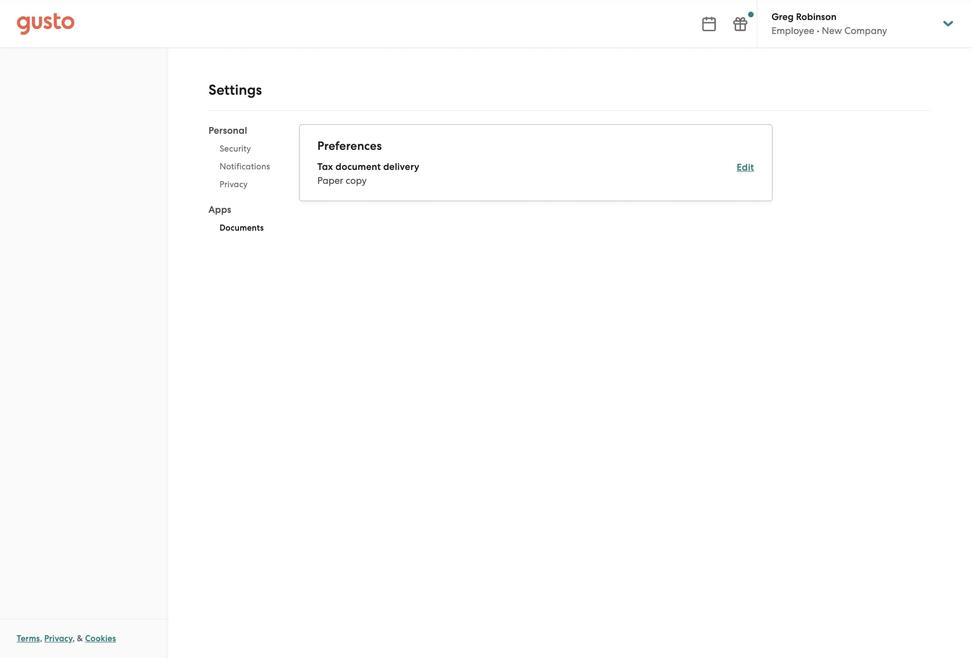 Task type: describe. For each thing, give the bounding box(es) containing it.
notifications
[[220, 162, 270, 172]]

documents link
[[209, 219, 281, 237]]

0 vertical spatial privacy
[[220, 180, 248, 190]]

terms , privacy , & cookies
[[17, 634, 116, 644]]

paper
[[318, 175, 344, 186]]

robinson
[[797, 11, 837, 23]]

gusto navigation element
[[0, 48, 167, 93]]

terms link
[[17, 634, 40, 644]]

new
[[822, 25, 843, 36]]

1 vertical spatial privacy link
[[44, 634, 73, 644]]

0 horizontal spatial privacy
[[44, 634, 73, 644]]

preferences
[[318, 139, 382, 153]]

group containing personal
[[209, 124, 281, 240]]

1 , from the left
[[40, 634, 42, 644]]

copy
[[346, 175, 367, 186]]

•
[[817, 25, 820, 36]]

greg robinson employee • new company
[[772, 11, 888, 36]]

2 , from the left
[[73, 634, 75, 644]]

terms
[[17, 634, 40, 644]]

home image
[[17, 13, 75, 35]]

greg
[[772, 11, 794, 23]]

security link
[[209, 140, 281, 158]]

edit link
[[737, 162, 755, 173]]

tax document delivery element
[[318, 161, 755, 187]]



Task type: vqa. For each thing, say whether or not it's contained in the screenshot.
the bottommost us
no



Task type: locate. For each thing, give the bounding box(es) containing it.
privacy link
[[209, 176, 281, 193], [44, 634, 73, 644]]

document
[[336, 161, 381, 173]]

privacy down the notifications
[[220, 180, 248, 190]]

privacy link left &
[[44, 634, 73, 644]]

cookies
[[85, 634, 116, 644]]

privacy left &
[[44, 634, 73, 644]]

apps
[[209, 204, 232, 216]]

0 vertical spatial privacy link
[[209, 176, 281, 193]]

1 vertical spatial privacy
[[44, 634, 73, 644]]

security
[[220, 144, 251, 154]]

group
[[209, 124, 281, 240]]

employee
[[772, 25, 815, 36]]

notifications link
[[209, 158, 281, 176]]

,
[[40, 634, 42, 644], [73, 634, 75, 644]]

privacy link down the notifications
[[209, 176, 281, 193]]

tax document delivery paper copy
[[318, 161, 420, 186]]

privacy
[[220, 180, 248, 190], [44, 634, 73, 644]]

cookies button
[[85, 632, 116, 646]]

edit
[[737, 162, 755, 173]]

0 horizontal spatial privacy link
[[44, 634, 73, 644]]

company
[[845, 25, 888, 36]]

0 horizontal spatial ,
[[40, 634, 42, 644]]

tax
[[318, 161, 333, 173]]

1 horizontal spatial privacy
[[220, 180, 248, 190]]

delivery
[[384, 161, 420, 173]]

1 horizontal spatial privacy link
[[209, 176, 281, 193]]

documents
[[220, 223, 264, 233]]

1 horizontal spatial ,
[[73, 634, 75, 644]]

&
[[77, 634, 83, 644]]

personal
[[209, 125, 247, 137]]

settings
[[209, 81, 262, 99]]

preferences group
[[318, 138, 755, 187]]



